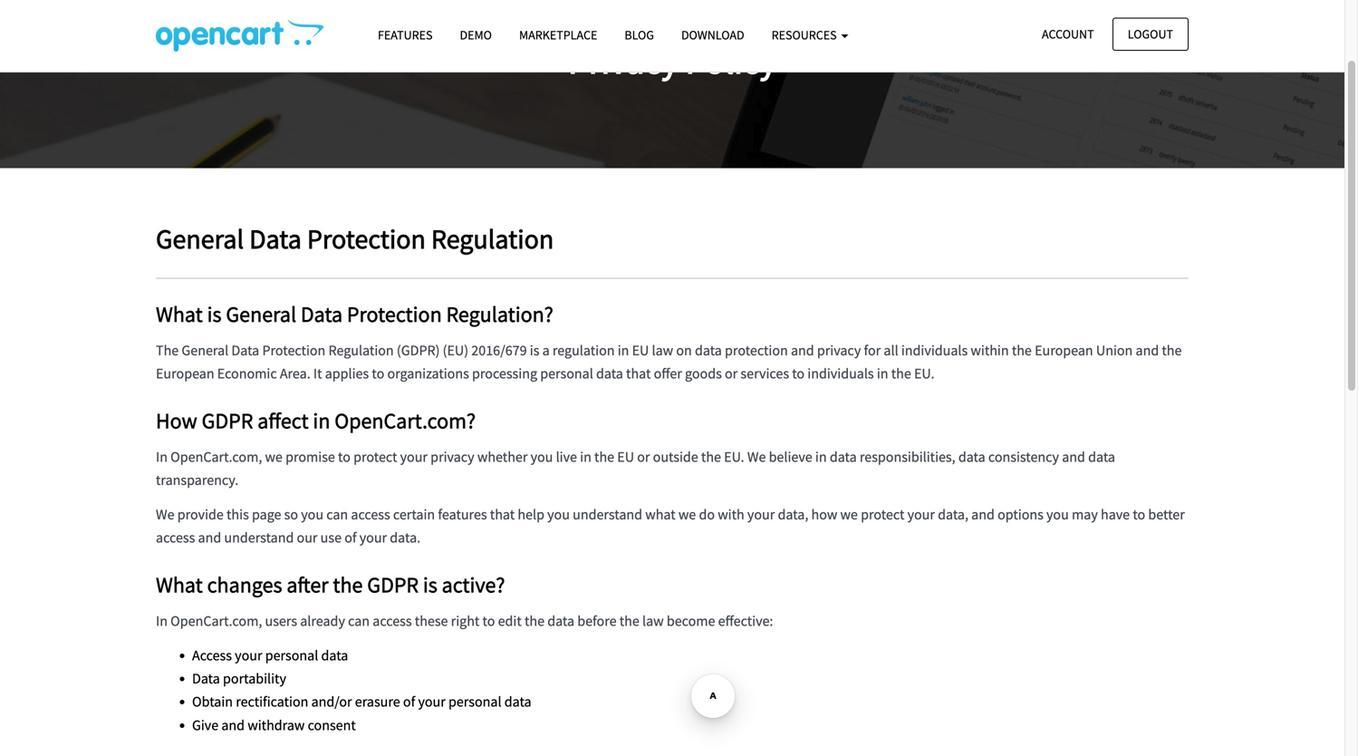 Task type: vqa. For each thing, say whether or not it's contained in the screenshot.
transfer.
no



Task type: locate. For each thing, give the bounding box(es) containing it.
gdpr
[[202, 407, 253, 434], [367, 571, 419, 598]]

privacy
[[568, 37, 679, 83]]

1 vertical spatial understand
[[224, 529, 294, 547]]

account link
[[1027, 18, 1110, 51]]

to inside we provide this page so you can access certain features that help you understand what we do with your data, how we protect your data, and options you may have to better access and understand our use of your data.
[[1134, 505, 1146, 524]]

regulation up 'regulation?'
[[431, 222, 554, 256]]

2 horizontal spatial we
[[841, 505, 858, 524]]

0 horizontal spatial individuals
[[808, 364, 875, 382]]

regulation
[[431, 222, 554, 256], [329, 341, 394, 359]]

regulation inside the general data protection regulation (gdpr) (eu) 2016/679 is a regulation in eu law on data protection and privacy for all individuals within the european union and the european economic area. it applies to organizations processing personal data that offer goods or services to individuals in the eu.
[[329, 341, 394, 359]]

2 vertical spatial is
[[423, 571, 438, 598]]

protection up (gdpr) in the top of the page
[[347, 301, 442, 328]]

resources
[[772, 27, 840, 43]]

1 vertical spatial we
[[156, 505, 175, 524]]

what left changes
[[156, 571, 203, 598]]

changes
[[207, 571, 282, 598]]

the right edit
[[525, 612, 545, 630]]

0 horizontal spatial of
[[345, 529, 357, 547]]

you left live
[[531, 448, 553, 466]]

1 vertical spatial is
[[530, 341, 540, 359]]

eu. inside the general data protection regulation (gdpr) (eu) 2016/679 is a regulation in eu law on data protection and privacy for all individuals within the european union and the european economic area. it applies to organizations processing personal data that offer goods or services to individuals in the eu.
[[915, 364, 935, 382]]

2 vertical spatial protection
[[262, 341, 326, 359]]

how gdpr affect in opencart.com?
[[156, 407, 476, 434]]

with
[[718, 505, 745, 524]]

that left help
[[490, 505, 515, 524]]

eu left 'outside'
[[618, 448, 635, 466]]

how
[[812, 505, 838, 524]]

data right the believe
[[830, 448, 857, 466]]

data up have
[[1089, 448, 1116, 466]]

0 horizontal spatial protect
[[354, 448, 398, 466]]

1 horizontal spatial is
[[423, 571, 438, 598]]

data left the before
[[548, 612, 575, 630]]

0 vertical spatial eu.
[[915, 364, 935, 382]]

0 vertical spatial privacy
[[818, 341, 862, 359]]

0 vertical spatial understand
[[573, 505, 643, 524]]

understand down 'page'
[[224, 529, 294, 547]]

the
[[156, 341, 179, 359]]

access up data.
[[351, 505, 390, 524]]

personal down regulation
[[541, 364, 594, 382]]

0 vertical spatial that
[[626, 364, 651, 382]]

how
[[156, 407, 197, 434]]

the right within
[[1013, 341, 1032, 359]]

can up use
[[327, 505, 348, 524]]

1 horizontal spatial of
[[403, 693, 415, 711]]

privacy inside in opencart.com, we promise to protect your privacy whether you live in the eu or outside the eu. we believe in data responsibilities, data consistency and data transparency.
[[431, 448, 475, 466]]

we
[[748, 448, 766, 466], [156, 505, 175, 524]]

individuals
[[902, 341, 968, 359], [808, 364, 875, 382]]

or right the goods
[[725, 364, 738, 382]]

applies
[[325, 364, 369, 382]]

2 vertical spatial general
[[182, 341, 229, 359]]

union
[[1097, 341, 1134, 359]]

offer
[[654, 364, 683, 382]]

1 data, from the left
[[778, 505, 809, 524]]

download
[[682, 27, 745, 43]]

1 horizontal spatial that
[[626, 364, 651, 382]]

1 vertical spatial that
[[490, 505, 515, 524]]

regulation up applies
[[329, 341, 394, 359]]

eu. up the responsibilities,
[[915, 364, 935, 382]]

we left the believe
[[748, 448, 766, 466]]

data,
[[778, 505, 809, 524], [938, 505, 969, 524]]

1 horizontal spatial personal
[[449, 693, 502, 711]]

understand left "what"
[[573, 505, 643, 524]]

protect
[[354, 448, 398, 466], [861, 505, 905, 524]]

protection
[[725, 341, 789, 359]]

protect down opencart.com?
[[354, 448, 398, 466]]

1 vertical spatial protect
[[861, 505, 905, 524]]

of right erasure
[[403, 693, 415, 711]]

features
[[438, 505, 487, 524]]

we inside in opencart.com, we promise to protect your privacy whether you live in the eu or outside the eu. we believe in data responsibilities, data consistency and data transparency.
[[265, 448, 283, 466]]

in inside in opencart.com, we promise to protect your privacy whether you live in the eu or outside the eu. we believe in data responsibilities, data consistency and data transparency.
[[156, 448, 168, 466]]

what up the
[[156, 301, 203, 328]]

become
[[667, 612, 716, 630]]

1 horizontal spatial european
[[1035, 341, 1094, 359]]

opencart.com, up the access
[[171, 612, 262, 630]]

or
[[725, 364, 738, 382], [638, 448, 650, 466]]

0 vertical spatial personal
[[541, 364, 594, 382]]

to right services
[[793, 364, 805, 382]]

access down provide
[[156, 529, 195, 547]]

in up promise
[[313, 407, 330, 434]]

eu.
[[915, 364, 935, 382], [725, 448, 745, 466]]

opencart.com?
[[335, 407, 476, 434]]

0 horizontal spatial or
[[638, 448, 650, 466]]

data up the goods
[[695, 341, 722, 359]]

your right erasure
[[418, 693, 446, 711]]

0 vertical spatial gdpr
[[202, 407, 253, 434]]

and inside in opencart.com, we promise to protect your privacy whether you live in the eu or outside the eu. we believe in data responsibilities, data consistency and data transparency.
[[1063, 448, 1086, 466]]

after
[[287, 571, 329, 598]]

1 horizontal spatial eu.
[[915, 364, 935, 382]]

of inside "access your personal data data portability obtain rectification and/or erasure of your personal data give and withdraw consent"
[[403, 693, 415, 711]]

you right the so
[[301, 505, 324, 524]]

1 vertical spatial what
[[156, 571, 203, 598]]

your inside in opencart.com, we promise to protect your privacy whether you live in the eu or outside the eu. we believe in data responsibilities, data consistency and data transparency.
[[400, 448, 428, 466]]

1 horizontal spatial or
[[725, 364, 738, 382]]

is up the economic
[[207, 301, 222, 328]]

1 vertical spatial european
[[156, 364, 215, 382]]

account
[[1043, 26, 1095, 42]]

0 vertical spatial regulation
[[431, 222, 554, 256]]

opencart.com, inside in opencart.com, we promise to protect your privacy whether you live in the eu or outside the eu. we believe in data responsibilities, data consistency and data transparency.
[[171, 448, 262, 466]]

1 horizontal spatial regulation
[[431, 222, 554, 256]]

and right the "give"
[[222, 716, 245, 734]]

0 vertical spatial can
[[327, 505, 348, 524]]

edit
[[498, 612, 522, 630]]

what
[[156, 301, 203, 328], [156, 571, 203, 598]]

0 vertical spatial in
[[156, 448, 168, 466]]

understand
[[573, 505, 643, 524], [224, 529, 294, 547]]

general
[[156, 222, 244, 256], [226, 301, 297, 328], [182, 341, 229, 359]]

of
[[345, 529, 357, 547], [403, 693, 415, 711]]

individuals right all
[[902, 341, 968, 359]]

general data protection regulation
[[156, 222, 554, 256]]

eu. inside in opencart.com, we promise to protect your privacy whether you live in the eu or outside the eu. we believe in data responsibilities, data consistency and data transparency.
[[725, 448, 745, 466]]

eu left on
[[632, 341, 649, 359]]

0 vertical spatial we
[[748, 448, 766, 466]]

1 vertical spatial access
[[156, 529, 195, 547]]

0 horizontal spatial privacy
[[431, 448, 475, 466]]

1 vertical spatial eu
[[618, 448, 635, 466]]

0 vertical spatial eu
[[632, 341, 649, 359]]

law
[[652, 341, 674, 359], [643, 612, 664, 630]]

we left promise
[[265, 448, 283, 466]]

0 vertical spatial individuals
[[902, 341, 968, 359]]

the right live
[[595, 448, 615, 466]]

1 vertical spatial regulation
[[329, 341, 394, 359]]

is left a
[[530, 341, 540, 359]]

0 horizontal spatial data,
[[778, 505, 809, 524]]

access
[[351, 505, 390, 524], [156, 529, 195, 547], [373, 612, 412, 630]]

0 vertical spatial or
[[725, 364, 738, 382]]

we left do
[[679, 505, 696, 524]]

or left 'outside'
[[638, 448, 650, 466]]

and/or
[[311, 693, 352, 711]]

you
[[531, 448, 553, 466], [301, 505, 324, 524], [548, 505, 570, 524], [1047, 505, 1070, 524]]

0 horizontal spatial personal
[[265, 646, 318, 665]]

to right promise
[[338, 448, 351, 466]]

give
[[192, 716, 219, 734]]

can inside we provide this page so you can access certain features that help you understand what we do with your data, how we protect your data, and options you may have to better access and understand our use of your data.
[[327, 505, 348, 524]]

the right the before
[[620, 612, 640, 630]]

2 opencart.com, from the top
[[171, 612, 262, 630]]

1 what from the top
[[156, 301, 203, 328]]

european down the
[[156, 364, 215, 382]]

of right use
[[345, 529, 357, 547]]

1 opencart.com, from the top
[[171, 448, 262, 466]]

0 vertical spatial opencart.com,
[[171, 448, 262, 466]]

0 vertical spatial is
[[207, 301, 222, 328]]

1 vertical spatial law
[[643, 612, 664, 630]]

1 vertical spatial of
[[403, 693, 415, 711]]

what for what is general data protection regulation?
[[156, 301, 203, 328]]

opencart.com,
[[171, 448, 262, 466], [171, 612, 262, 630]]

in opencart.com, we promise to protect your privacy whether you live in the eu or outside the eu. we believe in data responsibilities, data consistency and data transparency.
[[156, 448, 1116, 489]]

and right 'consistency'
[[1063, 448, 1086, 466]]

in right live
[[580, 448, 592, 466]]

1 horizontal spatial privacy
[[818, 341, 862, 359]]

erasure
[[355, 693, 400, 711]]

protection
[[307, 222, 426, 256], [347, 301, 442, 328], [262, 341, 326, 359]]

1 horizontal spatial we
[[748, 448, 766, 466]]

we right how
[[841, 505, 858, 524]]

you inside in opencart.com, we promise to protect your privacy whether you live in the eu or outside the eu. we believe in data responsibilities, data consistency and data transparency.
[[531, 448, 553, 466]]

1 vertical spatial privacy
[[431, 448, 475, 466]]

access left the these
[[373, 612, 412, 630]]

help
[[518, 505, 545, 524]]

0 vertical spatial law
[[652, 341, 674, 359]]

2016/679
[[472, 341, 527, 359]]

gdpr right how
[[202, 407, 253, 434]]

1 horizontal spatial protect
[[861, 505, 905, 524]]

right
[[451, 612, 480, 630]]

can right already
[[348, 612, 370, 630]]

1 vertical spatial general
[[226, 301, 297, 328]]

this
[[227, 505, 249, 524]]

withdraw
[[248, 716, 305, 734]]

2 horizontal spatial personal
[[541, 364, 594, 382]]

0 vertical spatial protect
[[354, 448, 398, 466]]

personal down users
[[265, 646, 318, 665]]

privacy left for
[[818, 341, 862, 359]]

demo
[[460, 27, 492, 43]]

we left provide
[[156, 505, 175, 524]]

data
[[249, 222, 302, 256], [301, 301, 343, 328], [232, 341, 260, 359], [192, 670, 220, 688]]

opencart.com, for we
[[171, 448, 262, 466]]

in
[[156, 448, 168, 466], [156, 612, 168, 630]]

users
[[265, 612, 297, 630]]

0 vertical spatial general
[[156, 222, 244, 256]]

european
[[1035, 341, 1094, 359], [156, 364, 215, 382]]

1 in from the top
[[156, 448, 168, 466]]

2 horizontal spatial is
[[530, 341, 540, 359]]

marketplace
[[519, 27, 598, 43]]

the general data protection regulation (gdpr) (eu) 2016/679 is a regulation in eu law on data protection and privacy for all individuals within the european union and the european economic area. it applies to organizations processing personal data that offer goods or services to individuals in the eu.
[[156, 341, 1183, 382]]

0 horizontal spatial we
[[156, 505, 175, 524]]

gdpr down data.
[[367, 571, 419, 598]]

better
[[1149, 505, 1186, 524]]

eu. left the believe
[[725, 448, 745, 466]]

live
[[556, 448, 577, 466]]

privacy
[[818, 341, 862, 359], [431, 448, 475, 466]]

0 vertical spatial what
[[156, 301, 203, 328]]

marketplace link
[[506, 19, 611, 51]]

these
[[415, 612, 448, 630]]

law left on
[[652, 341, 674, 359]]

and
[[791, 341, 815, 359], [1136, 341, 1160, 359], [1063, 448, 1086, 466], [972, 505, 995, 524], [198, 529, 221, 547], [222, 716, 245, 734]]

law left become
[[643, 612, 664, 630]]

to right have
[[1134, 505, 1146, 524]]

eu
[[632, 341, 649, 359], [618, 448, 635, 466]]

policy
[[686, 37, 777, 83]]

we
[[265, 448, 283, 466], [679, 505, 696, 524], [841, 505, 858, 524]]

0 horizontal spatial regulation
[[329, 341, 394, 359]]

1 vertical spatial eu.
[[725, 448, 745, 466]]

in
[[618, 341, 630, 359], [877, 364, 889, 382], [313, 407, 330, 434], [580, 448, 592, 466], [816, 448, 827, 466]]

protection inside the general data protection regulation (gdpr) (eu) 2016/679 is a regulation in eu law on data protection and privacy for all individuals within the european union and the european economic area. it applies to organizations processing personal data that offer goods or services to individuals in the eu.
[[262, 341, 326, 359]]

data down regulation
[[597, 364, 624, 382]]

0 horizontal spatial understand
[[224, 529, 294, 547]]

that inside we provide this page so you can access certain features that help you understand what we do with your data, how we protect your data, and options you may have to better access and understand our use of your data.
[[490, 505, 515, 524]]

0 vertical spatial of
[[345, 529, 357, 547]]

is up the these
[[423, 571, 438, 598]]

0 vertical spatial european
[[1035, 341, 1094, 359]]

1 vertical spatial or
[[638, 448, 650, 466]]

1 horizontal spatial data,
[[938, 505, 969, 524]]

protection up "what is general data protection regulation?"
[[307, 222, 426, 256]]

have
[[1102, 505, 1131, 524]]

personal down right
[[449, 693, 502, 711]]

individuals down for
[[808, 364, 875, 382]]

data, left how
[[778, 505, 809, 524]]

affect
[[258, 407, 309, 434]]

data, left options
[[938, 505, 969, 524]]

in opencart.com, users already can access these right to edit the data before the law become effective:
[[156, 612, 774, 630]]

all
[[884, 341, 899, 359]]

1 vertical spatial opencart.com,
[[171, 612, 262, 630]]

protection up area.
[[262, 341, 326, 359]]

data inside the general data protection regulation (gdpr) (eu) 2016/679 is a regulation in eu law on data protection and privacy for all individuals within the european union and the european economic area. it applies to organizations processing personal data that offer goods or services to individuals in the eu.
[[232, 341, 260, 359]]

the
[[1013, 341, 1032, 359], [1163, 341, 1183, 359], [892, 364, 912, 382], [595, 448, 615, 466], [702, 448, 722, 466], [333, 571, 363, 598], [525, 612, 545, 630], [620, 612, 640, 630]]

protect right how
[[861, 505, 905, 524]]

2 vertical spatial personal
[[449, 693, 502, 711]]

0 horizontal spatial we
[[265, 448, 283, 466]]

protect inside we provide this page so you can access certain features that help you understand what we do with your data, how we protect your data, and options you may have to better access and understand our use of your data.
[[861, 505, 905, 524]]

1 vertical spatial in
[[156, 612, 168, 630]]

privacy left whether
[[431, 448, 475, 466]]

the down all
[[892, 364, 912, 382]]

that left offer
[[626, 364, 651, 382]]

european left union
[[1035, 341, 1094, 359]]

2 in from the top
[[156, 612, 168, 630]]

0 horizontal spatial that
[[490, 505, 515, 524]]

0 horizontal spatial eu.
[[725, 448, 745, 466]]

2 what from the top
[[156, 571, 203, 598]]

data
[[695, 341, 722, 359], [597, 364, 624, 382], [830, 448, 857, 466], [959, 448, 986, 466], [1089, 448, 1116, 466], [548, 612, 575, 630], [321, 646, 348, 665], [505, 693, 532, 711]]

1 horizontal spatial gdpr
[[367, 571, 419, 598]]

in for in opencart.com, we promise to protect your privacy whether you live in the eu or outside the eu. we believe in data responsibilities, data consistency and data transparency.
[[156, 448, 168, 466]]

opencart.com, up transparency.
[[171, 448, 262, 466]]

to
[[372, 364, 385, 382], [793, 364, 805, 382], [338, 448, 351, 466], [1134, 505, 1146, 524], [483, 612, 495, 630]]

your down opencart.com?
[[400, 448, 428, 466]]



Task type: describe. For each thing, give the bounding box(es) containing it.
logout link
[[1113, 18, 1189, 51]]

portability
[[223, 670, 286, 688]]

obtain
[[192, 693, 233, 711]]

1 vertical spatial gdpr
[[367, 571, 419, 598]]

1 vertical spatial individuals
[[808, 364, 875, 382]]

protect inside in opencart.com, we promise to protect your privacy whether you live in the eu or outside the eu. we believe in data responsibilities, data consistency and data transparency.
[[354, 448, 398, 466]]

area.
[[280, 364, 311, 382]]

or inside in opencart.com, we promise to protect your privacy whether you live in the eu or outside the eu. we believe in data responsibilities, data consistency and data transparency.
[[638, 448, 650, 466]]

your down the responsibilities,
[[908, 505, 936, 524]]

organizations
[[388, 364, 469, 382]]

of inside we provide this page so you can access certain features that help you understand what we do with your data, how we protect your data, and options you may have to better access and understand our use of your data.
[[345, 529, 357, 547]]

it
[[314, 364, 322, 382]]

eu inside the general data protection regulation (gdpr) (eu) 2016/679 is a regulation in eu law on data protection and privacy for all individuals within the european union and the european economic area. it applies to organizations processing personal data that offer goods or services to individuals in the eu.
[[632, 341, 649, 359]]

what is general data protection regulation?
[[156, 301, 554, 328]]

a
[[543, 341, 550, 359]]

0 horizontal spatial gdpr
[[202, 407, 253, 434]]

the right 'outside'
[[702, 448, 722, 466]]

0 horizontal spatial is
[[207, 301, 222, 328]]

features link
[[364, 19, 447, 51]]

in right regulation
[[618, 341, 630, 359]]

0 vertical spatial protection
[[307, 222, 426, 256]]

already
[[300, 612, 345, 630]]

your right with
[[748, 505, 775, 524]]

what changes after the gdpr is active?
[[156, 571, 505, 598]]

opencart - gdpr image
[[156, 19, 324, 52]]

data down edit
[[505, 693, 532, 711]]

demo link
[[447, 19, 506, 51]]

our
[[297, 529, 318, 547]]

you left may
[[1047, 505, 1070, 524]]

we inside we provide this page so you can access certain features that help you understand what we do with your data, how we protect your data, and options you may have to better access and understand our use of your data.
[[156, 505, 175, 524]]

rectification
[[236, 693, 309, 711]]

your up portability
[[235, 646, 262, 665]]

is inside the general data protection regulation (gdpr) (eu) 2016/679 is a regulation in eu law on data protection and privacy for all individuals within the european union and the european economic area. it applies to organizations processing personal data that offer goods or services to individuals in the eu.
[[530, 341, 540, 359]]

and down provide
[[198, 529, 221, 547]]

so
[[284, 505, 298, 524]]

use
[[321, 529, 342, 547]]

we provide this page so you can access certain features that help you understand what we do with your data, how we protect your data, and options you may have to better access and understand our use of your data.
[[156, 505, 1186, 547]]

blog link
[[611, 19, 668, 51]]

do
[[699, 505, 715, 524]]

in for in opencart.com, users already can access these right to edit the data before the law become effective:
[[156, 612, 168, 630]]

provide
[[177, 505, 224, 524]]

2 data, from the left
[[938, 505, 969, 524]]

that inside the general data protection regulation (gdpr) (eu) 2016/679 is a regulation in eu law on data protection and privacy for all individuals within the european union and the european economic area. it applies to organizations processing personal data that offer goods or services to individuals in the eu.
[[626, 364, 651, 382]]

responsibilities,
[[860, 448, 956, 466]]

on
[[677, 341, 692, 359]]

options
[[998, 505, 1044, 524]]

outside
[[653, 448, 699, 466]]

services
[[741, 364, 790, 382]]

economic
[[217, 364, 277, 382]]

logout
[[1129, 26, 1174, 42]]

in down all
[[877, 364, 889, 382]]

believe
[[769, 448, 813, 466]]

personal inside the general data protection regulation (gdpr) (eu) 2016/679 is a regulation in eu law on data protection and privacy for all individuals within the european union and the european economic area. it applies to organizations processing personal data that offer goods or services to individuals in the eu.
[[541, 364, 594, 382]]

access your personal data data portability obtain rectification and/or erasure of your personal data give and withdraw consent
[[192, 646, 532, 734]]

and right protection
[[791, 341, 815, 359]]

your left data.
[[360, 529, 387, 547]]

may
[[1073, 505, 1099, 524]]

(eu)
[[443, 341, 469, 359]]

1 vertical spatial personal
[[265, 646, 318, 665]]

(gdpr)
[[397, 341, 440, 359]]

eu inside in opencart.com, we promise to protect your privacy whether you live in the eu or outside the eu. we believe in data responsibilities, data consistency and data transparency.
[[618, 448, 635, 466]]

before
[[578, 612, 617, 630]]

or inside the general data protection regulation (gdpr) (eu) 2016/679 is a regulation in eu law on data protection and privacy for all individuals within the european union and the european economic area. it applies to organizations processing personal data that offer goods or services to individuals in the eu.
[[725, 364, 738, 382]]

blog
[[625, 27, 655, 43]]

1 vertical spatial can
[[348, 612, 370, 630]]

whether
[[478, 448, 528, 466]]

1 horizontal spatial we
[[679, 505, 696, 524]]

certain
[[393, 505, 435, 524]]

to left edit
[[483, 612, 495, 630]]

privacy policy
[[568, 37, 777, 83]]

download link
[[668, 19, 759, 51]]

law inside the general data protection regulation (gdpr) (eu) 2016/679 is a regulation in eu law on data protection and privacy for all individuals within the european union and the european economic area. it applies to organizations processing personal data that offer goods or services to individuals in the eu.
[[652, 341, 674, 359]]

active?
[[442, 571, 505, 598]]

and right union
[[1136, 341, 1160, 359]]

0 horizontal spatial european
[[156, 364, 215, 382]]

page
[[252, 505, 281, 524]]

opencart.com, for users
[[171, 612, 262, 630]]

access
[[192, 646, 232, 665]]

data left 'consistency'
[[959, 448, 986, 466]]

1 horizontal spatial individuals
[[902, 341, 968, 359]]

promise
[[286, 448, 335, 466]]

privacy inside the general data protection regulation (gdpr) (eu) 2016/679 is a regulation in eu law on data protection and privacy for all individuals within the european union and the european economic area. it applies to organizations processing personal data that offer goods or services to individuals in the eu.
[[818, 341, 862, 359]]

regulation?
[[446, 301, 554, 328]]

what for what changes after the gdpr is active?
[[156, 571, 203, 598]]

resources link
[[759, 19, 863, 51]]

1 horizontal spatial understand
[[573, 505, 643, 524]]

to inside in opencart.com, we promise to protect your privacy whether you live in the eu or outside the eu. we believe in data responsibilities, data consistency and data transparency.
[[338, 448, 351, 466]]

2 vertical spatial access
[[373, 612, 412, 630]]

effective:
[[719, 612, 774, 630]]

data.
[[390, 529, 421, 547]]

features
[[378, 27, 433, 43]]

what
[[646, 505, 676, 524]]

the right union
[[1163, 341, 1183, 359]]

data down already
[[321, 646, 348, 665]]

in right the believe
[[816, 448, 827, 466]]

data inside "access your personal data data portability obtain rectification and/or erasure of your personal data give and withdraw consent"
[[192, 670, 220, 688]]

for
[[864, 341, 881, 359]]

0 vertical spatial access
[[351, 505, 390, 524]]

consistency
[[989, 448, 1060, 466]]

processing
[[472, 364, 538, 382]]

1 vertical spatial protection
[[347, 301, 442, 328]]

to right applies
[[372, 364, 385, 382]]

general inside the general data protection regulation (gdpr) (eu) 2016/679 is a regulation in eu law on data protection and privacy for all individuals within the european union and the european economic area. it applies to organizations processing personal data that offer goods or services to individuals in the eu.
[[182, 341, 229, 359]]

within
[[971, 341, 1010, 359]]

and inside "access your personal data data portability obtain rectification and/or erasure of your personal data give and withdraw consent"
[[222, 716, 245, 734]]

consent
[[308, 716, 356, 734]]

and left options
[[972, 505, 995, 524]]

regulation
[[553, 341, 615, 359]]

the right after
[[333, 571, 363, 598]]

transparency.
[[156, 471, 239, 489]]

you right help
[[548, 505, 570, 524]]

we inside in opencart.com, we promise to protect your privacy whether you live in the eu or outside the eu. we believe in data responsibilities, data consistency and data transparency.
[[748, 448, 766, 466]]

goods
[[685, 364, 722, 382]]



